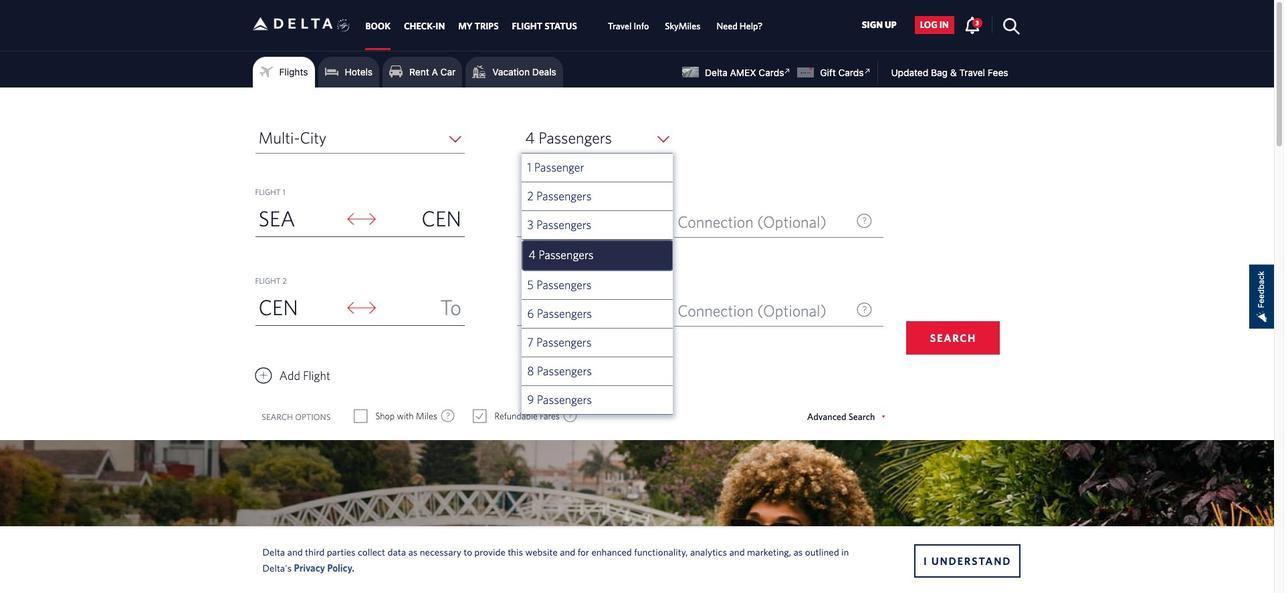Task type: vqa. For each thing, say whether or not it's contained in the screenshot.
topmost Travel
yes



Task type: locate. For each thing, give the bounding box(es) containing it.
4 up 5
[[529, 248, 536, 262]]

passengers up 6 passengers
[[536, 278, 592, 292]]

0 vertical spatial travel
[[608, 21, 632, 32]]

1 depart from the top
[[520, 212, 566, 231]]

1 vertical spatial 4
[[529, 248, 536, 262]]

delta amex cards link
[[682, 65, 794, 78]]

0 vertical spatial 1
[[527, 161, 531, 175]]

sign
[[862, 20, 883, 30]]

check-in
[[404, 21, 445, 32]]

2 passengers option
[[522, 183, 673, 211]]

passengers up 5 passengers
[[538, 248, 594, 262]]

1 connection (optional) from the top
[[678, 213, 827, 231]]

0 horizontal spatial cen
[[258, 295, 298, 320]]

depart down 2 passengers
[[520, 212, 566, 231]]

2 connection (optional) from the top
[[678, 302, 827, 320]]

hotels link
[[325, 62, 373, 82]]

1 up sea
[[283, 187, 285, 197]]

passengers up fares
[[537, 393, 592, 407]]

6
[[527, 307, 534, 321]]

0 horizontal spatial delta
[[262, 547, 285, 558]]

functionality,
[[634, 547, 688, 558]]

9 passengers
[[527, 393, 592, 407]]

1 connection (optional) link from the top
[[674, 207, 884, 238]]

search for search
[[930, 332, 976, 344]]

1 vertical spatial in
[[841, 547, 849, 558]]

1 vertical spatial travel
[[959, 67, 985, 78]]

0 vertical spatial delta
[[705, 67, 728, 78]]

deals
[[532, 66, 556, 78]]

1 horizontal spatial 3
[[975, 19, 979, 27]]

passengers for 6 passengers option
[[537, 307, 592, 321]]

log in
[[920, 20, 949, 30]]

fares
[[540, 411, 560, 422]]

flights
[[279, 66, 308, 78]]

1 horizontal spatial 1
[[527, 161, 531, 175]]

1 horizontal spatial as
[[793, 547, 803, 558]]

depart button
[[517, 206, 622, 237], [517, 295, 622, 326]]

connection
[[678, 213, 753, 231], [678, 302, 753, 320]]

cen link
[[377, 202, 465, 237], [255, 291, 342, 326]]

this link opens another site in a new window that may not follow the same accessibility policies as delta air lines. image
[[781, 65, 794, 78]]

4 passengers up passenger
[[525, 128, 612, 147]]

travel
[[608, 21, 632, 32], [959, 67, 985, 78]]

9 passengers option
[[522, 387, 673, 415]]

collect
[[358, 547, 385, 558]]

0 horizontal spatial search
[[262, 412, 293, 422]]

vacation deals
[[492, 66, 556, 78]]

7
[[527, 336, 534, 350]]

0 horizontal spatial 3
[[527, 218, 534, 232]]

0 horizontal spatial as
[[408, 547, 418, 558]]

delta up "delta's"
[[262, 547, 285, 558]]

0 vertical spatial depart
[[520, 212, 566, 231]]

flight down sea
[[255, 276, 281, 286]]

Refundable Fares checkbox
[[474, 410, 486, 423]]

skyteam image
[[337, 5, 350, 46]]

4 inside option
[[529, 248, 536, 262]]

book link
[[365, 14, 391, 38]]

0 horizontal spatial and
[[287, 547, 303, 558]]

privacy policy.
[[294, 563, 354, 574]]

list box containing 1 passenger
[[522, 154, 673, 415]]

tab list
[[359, 0, 771, 50]]

need help? link
[[717, 14, 763, 38]]

list box inside book tab panel
[[522, 154, 673, 415]]

0 horizontal spatial travel
[[608, 21, 632, 32]]

delta amex cards
[[705, 67, 784, 78]]

1 connection from the top
[[678, 213, 753, 231]]

a
[[432, 66, 438, 78]]

1 horizontal spatial cen link
[[377, 202, 465, 237]]

website
[[525, 547, 558, 558]]

and
[[287, 547, 303, 558], [560, 547, 575, 558], [729, 547, 745, 558]]

1 as from the left
[[408, 547, 418, 558]]

3
[[975, 19, 979, 27], [527, 218, 534, 232]]

1 horizontal spatial search
[[930, 332, 976, 344]]

1 vertical spatial connection (optional) link
[[674, 296, 884, 327]]

1 left passenger
[[527, 161, 531, 175]]

0 vertical spatial (optional)
[[757, 213, 827, 231]]

1 horizontal spatial cards
[[838, 67, 864, 78]]

0 horizontal spatial cards
[[759, 67, 784, 78]]

0 vertical spatial 3
[[975, 19, 979, 27]]

2 down sea
[[283, 276, 287, 286]]

1 and from the left
[[287, 547, 303, 558]]

travel right &
[[959, 67, 985, 78]]

depart for cen
[[520, 212, 566, 231]]

1 vertical spatial depart
[[520, 301, 566, 320]]

0 vertical spatial 4 passengers
[[525, 128, 612, 147]]

1 vertical spatial 4 passengers
[[529, 248, 594, 262]]

2 depart from the top
[[520, 301, 566, 320]]

gift
[[820, 67, 836, 78]]

1 (optional) from the top
[[757, 213, 827, 231]]

in right log
[[939, 20, 949, 30]]

0 vertical spatial 4
[[525, 128, 535, 147]]

help?
[[740, 21, 763, 32]]

0 horizontal spatial in
[[841, 547, 849, 558]]

delta for delta amex cards
[[705, 67, 728, 78]]

cen
[[422, 206, 461, 231], [258, 295, 298, 320]]

1 vertical spatial delta
[[262, 547, 285, 558]]

updated bag & travel fees
[[891, 67, 1008, 78]]

&
[[950, 67, 957, 78]]

advanced search
[[807, 412, 875, 423]]

in
[[939, 20, 949, 30], [841, 547, 849, 558]]

connection (optional)
[[678, 213, 827, 231], [678, 302, 827, 320]]

1 vertical spatial connection
[[678, 302, 753, 320]]

add
[[279, 369, 300, 383]]

0 vertical spatial search
[[930, 332, 976, 344]]

as right data
[[408, 547, 418, 558]]

as left outlined
[[793, 547, 803, 558]]

1 vertical spatial (optional)
[[757, 302, 827, 320]]

status
[[545, 21, 577, 32]]

0 vertical spatial flight
[[255, 187, 281, 197]]

2 cards from the left
[[838, 67, 864, 78]]

and right analytics
[[729, 547, 745, 558]]

2 (optional) from the top
[[757, 302, 827, 320]]

connection (optional) link for cen
[[674, 207, 884, 238]]

amex
[[730, 67, 756, 78]]

in right outlined
[[841, 547, 849, 558]]

depart button down 2 passengers
[[517, 206, 622, 237]]

travel left info
[[608, 21, 632, 32]]

1 horizontal spatial and
[[560, 547, 575, 558]]

depart down 5
[[520, 301, 566, 320]]

rent
[[409, 66, 429, 78]]

2 and from the left
[[560, 547, 575, 558]]

delta air lines image
[[252, 3, 333, 45]]

1 horizontal spatial in
[[939, 20, 949, 30]]

flight right the 'add'
[[303, 369, 330, 383]]

3 right log in
[[975, 19, 979, 27]]

3 passengers option
[[522, 211, 673, 240]]

0 vertical spatial 2
[[527, 189, 534, 203]]

and left third
[[287, 547, 303, 558]]

1 vertical spatial depart button
[[517, 295, 622, 326]]

3 for 3 passengers
[[527, 218, 534, 232]]

1 vertical spatial 3
[[527, 218, 534, 232]]

city
[[300, 128, 326, 147]]

depart button for cen
[[517, 206, 622, 237]]

6 passengers option
[[522, 300, 673, 329]]

depart button down 5 passengers
[[517, 295, 622, 326]]

need help?
[[717, 21, 763, 32]]

1
[[527, 161, 531, 175], [283, 187, 285, 197]]

necessary
[[420, 547, 461, 558]]

connection (optional) link
[[674, 207, 884, 238], [674, 296, 884, 327]]

as
[[408, 547, 418, 558], [793, 547, 803, 558]]

passengers inside option
[[536, 189, 592, 203]]

0 horizontal spatial cen link
[[255, 291, 342, 326]]

list box
[[522, 154, 673, 415]]

privacy policy. link
[[294, 563, 354, 574]]

8
[[527, 364, 534, 379]]

Multi-City field
[[255, 122, 465, 154]]

0 vertical spatial connection (optional)
[[678, 213, 827, 231]]

flights link
[[259, 62, 308, 82]]

4 passengers up 5 passengers
[[529, 248, 594, 262]]

vacation deals link
[[472, 62, 556, 82]]

2 vertical spatial flight
[[303, 369, 330, 383]]

passengers for 9 passengers option
[[537, 393, 592, 407]]

passengers down 2 passengers
[[536, 218, 591, 232]]

0 vertical spatial connection (optional) link
[[674, 207, 884, 238]]

5
[[527, 278, 534, 292]]

1 vertical spatial cen link
[[255, 291, 342, 326]]

9
[[527, 393, 534, 407]]

outlined
[[805, 547, 839, 558]]

4 inside field
[[525, 128, 535, 147]]

1 horizontal spatial travel
[[959, 67, 985, 78]]

cards inside 'link'
[[838, 67, 864, 78]]

passengers down 5 passengers
[[537, 307, 592, 321]]

marketing,
[[747, 547, 791, 558]]

search button
[[907, 322, 1000, 355]]

cards right gift
[[838, 67, 864, 78]]

2 horizontal spatial and
[[729, 547, 745, 558]]

i understand
[[924, 555, 1011, 567]]

1 horizontal spatial cen
[[422, 206, 461, 231]]

0 vertical spatial connection
[[678, 213, 753, 231]]

4 up the "1 passenger"
[[525, 128, 535, 147]]

delta left amex
[[705, 67, 728, 78]]

0 vertical spatial in
[[939, 20, 949, 30]]

1 horizontal spatial delta
[[705, 67, 728, 78]]

passengers up 3 passengers
[[536, 189, 592, 203]]

delta inside delta and third parties collect data as necessary to provide this website and for enhanced functionality, analytics and marketing, as outlined in delta's
[[262, 547, 285, 558]]

1 depart button from the top
[[517, 206, 622, 237]]

None text field
[[517, 206, 622, 237], [517, 295, 622, 326], [517, 206, 622, 237], [517, 295, 622, 326]]

parties
[[327, 547, 356, 558]]

1 vertical spatial 2
[[283, 276, 287, 286]]

8 passengers option
[[522, 358, 673, 387]]

1 cards from the left
[[759, 67, 784, 78]]

1 vertical spatial 1
[[283, 187, 285, 197]]

search
[[930, 332, 976, 344], [262, 412, 293, 422]]

1 vertical spatial connection (optional)
[[678, 302, 827, 320]]

trips
[[475, 21, 499, 32]]

search inside button
[[930, 332, 976, 344]]

passengers up passenger
[[538, 128, 612, 147]]

3 down 2 passengers
[[527, 218, 534, 232]]

refundable fares
[[494, 411, 560, 422]]

search
[[848, 412, 875, 423]]

flight up sea
[[255, 187, 281, 197]]

and left for
[[560, 547, 575, 558]]

1 vertical spatial flight
[[255, 276, 281, 286]]

4 passengers inside field
[[525, 128, 612, 147]]

delta
[[705, 67, 728, 78], [262, 547, 285, 558]]

1 vertical spatial cen
[[258, 295, 298, 320]]

passengers for 2 passengers option
[[536, 189, 592, 203]]

passengers up 8 passengers
[[536, 336, 592, 350]]

2 down the "1 passenger"
[[527, 189, 534, 203]]

2 connection (optional) link from the top
[[674, 296, 884, 327]]

0 vertical spatial depart button
[[517, 206, 622, 237]]

2 as from the left
[[793, 547, 803, 558]]

my trips link
[[458, 14, 499, 38]]

sign up
[[862, 20, 897, 30]]

2
[[527, 189, 534, 203], [283, 276, 287, 286]]

2 connection from the top
[[678, 302, 753, 320]]

1 horizontal spatial 2
[[527, 189, 534, 203]]

2 depart button from the top
[[517, 295, 622, 326]]

cards right amex
[[759, 67, 784, 78]]

passengers up 9 passengers
[[537, 364, 592, 379]]

1 vertical spatial search
[[262, 412, 293, 422]]

skymiles
[[665, 21, 700, 32]]

3 inside option
[[527, 218, 534, 232]]

passengers
[[538, 128, 612, 147], [536, 189, 592, 203], [536, 218, 591, 232], [538, 248, 594, 262], [536, 278, 592, 292], [537, 307, 592, 321], [536, 336, 592, 350], [537, 364, 592, 379], [537, 393, 592, 407]]

add flight button
[[255, 366, 330, 387]]



Task type: describe. For each thing, give the bounding box(es) containing it.
flight 1
[[255, 187, 285, 197]]

passengers for 8 passengers option
[[537, 364, 592, 379]]

search for search options
[[262, 412, 293, 422]]

flight status
[[512, 21, 577, 32]]

(optional) for to
[[757, 302, 827, 320]]

tab list containing book
[[359, 0, 771, 50]]

refundable
[[494, 411, 537, 422]]

need
[[717, 21, 738, 32]]

1 inside 'option'
[[527, 161, 531, 175]]

for
[[578, 547, 589, 558]]

2 inside option
[[527, 189, 534, 203]]

bag
[[931, 67, 948, 78]]

3 link
[[964, 16, 982, 33]]

book
[[365, 21, 391, 32]]

connection for cen
[[678, 213, 753, 231]]

to
[[440, 295, 461, 320]]

advanced
[[807, 412, 846, 423]]

8 passengers
[[527, 364, 592, 379]]

hotels
[[345, 66, 373, 78]]

0 horizontal spatial 2
[[283, 276, 287, 286]]

4 passengers option
[[523, 241, 672, 270]]

vacation
[[492, 66, 530, 78]]

connection for to
[[678, 302, 753, 320]]

skymiles link
[[665, 14, 700, 38]]

updated
[[891, 67, 928, 78]]

gift cards
[[820, 67, 864, 78]]

flight for sea
[[255, 187, 281, 197]]

1 passenger option
[[522, 154, 673, 183]]

0 vertical spatial cen
[[422, 206, 461, 231]]

sign up link
[[856, 16, 902, 34]]

fees
[[988, 67, 1008, 78]]

0 horizontal spatial 1
[[283, 187, 285, 197]]

3 and from the left
[[729, 547, 745, 558]]

shop with miles
[[375, 411, 437, 422]]

rent a car link
[[389, 62, 456, 82]]

connection (optional) link for to
[[674, 296, 884, 327]]

5 passengers
[[527, 278, 592, 292]]

gift cards link
[[797, 65, 874, 78]]

with
[[397, 411, 414, 422]]

add flight
[[279, 369, 330, 383]]

4 passengers inside option
[[529, 248, 594, 262]]

this
[[508, 547, 523, 558]]

(optional) for cen
[[757, 213, 827, 231]]

this link opens another site in a new window that may not follow the same accessibility policies as delta air lines. image
[[861, 65, 874, 78]]

i
[[924, 555, 928, 567]]

passengers for 5 passengers option
[[536, 278, 592, 292]]

check-
[[404, 21, 436, 32]]

advanced search link
[[807, 412, 885, 423]]

4 Passengers field
[[522, 122, 673, 154]]

passengers inside field
[[538, 128, 612, 147]]

third
[[305, 547, 325, 558]]

to
[[464, 547, 472, 558]]

passenger
[[534, 161, 584, 175]]

my
[[458, 21, 473, 32]]

my trips
[[458, 21, 499, 32]]

passengers for 7 passengers option
[[536, 336, 592, 350]]

6 passengers
[[527, 307, 592, 321]]

depart button for to
[[517, 295, 622, 326]]

depart for to
[[520, 301, 566, 320]]

flight inside add flight 'button'
[[303, 369, 330, 383]]

flight
[[512, 21, 543, 32]]

log in button
[[915, 16, 954, 34]]

3 passengers
[[527, 218, 591, 232]]

1 passenger
[[527, 161, 584, 175]]

up
[[885, 20, 897, 30]]

7 passengers option
[[522, 329, 673, 358]]

sea
[[258, 206, 295, 231]]

delta's
[[262, 563, 292, 574]]

7 passengers
[[527, 336, 592, 350]]

car
[[440, 66, 456, 78]]

passengers for 3 passengers option
[[536, 218, 591, 232]]

updated bag & travel fees link
[[878, 67, 1008, 78]]

log
[[920, 20, 938, 30]]

2 passengers
[[527, 189, 592, 203]]

travel info link
[[608, 14, 649, 38]]

3 for 3
[[975, 19, 979, 27]]

multi-
[[258, 128, 300, 147]]

flight for cen
[[255, 276, 281, 286]]

5 passengers option
[[522, 272, 673, 300]]

understand
[[931, 555, 1011, 567]]

rent a car
[[409, 66, 456, 78]]

enhanced
[[591, 547, 632, 558]]

passengers for 4 passengers option at the top of page
[[538, 248, 594, 262]]

0 vertical spatial cen link
[[377, 202, 465, 237]]

Shop with Miles checkbox
[[355, 410, 367, 423]]

i understand button
[[914, 545, 1021, 578]]

flight status link
[[512, 14, 577, 38]]

in
[[436, 21, 445, 32]]

delta and third parties collect data as necessary to provide this website and for enhanced functionality, analytics and marketing, as outlined in delta's
[[262, 547, 849, 574]]

in inside button
[[939, 20, 949, 30]]

connection (optional) for cen
[[678, 213, 827, 231]]

multi-city
[[258, 128, 326, 147]]

sea link
[[255, 202, 342, 237]]

flight 2
[[255, 276, 287, 286]]

book tab panel
[[0, 88, 1274, 441]]

shop
[[375, 411, 395, 422]]

travel info
[[608, 21, 649, 32]]

check-in link
[[404, 14, 445, 38]]

in inside delta and third parties collect data as necessary to provide this website and for enhanced functionality, analytics and marketing, as outlined in delta's
[[841, 547, 849, 558]]

delta for delta and third parties collect data as necessary to provide this website and for enhanced functionality, analytics and marketing, as outlined in delta's
[[262, 547, 285, 558]]

options
[[295, 412, 331, 422]]

connection (optional) for to
[[678, 302, 827, 320]]



